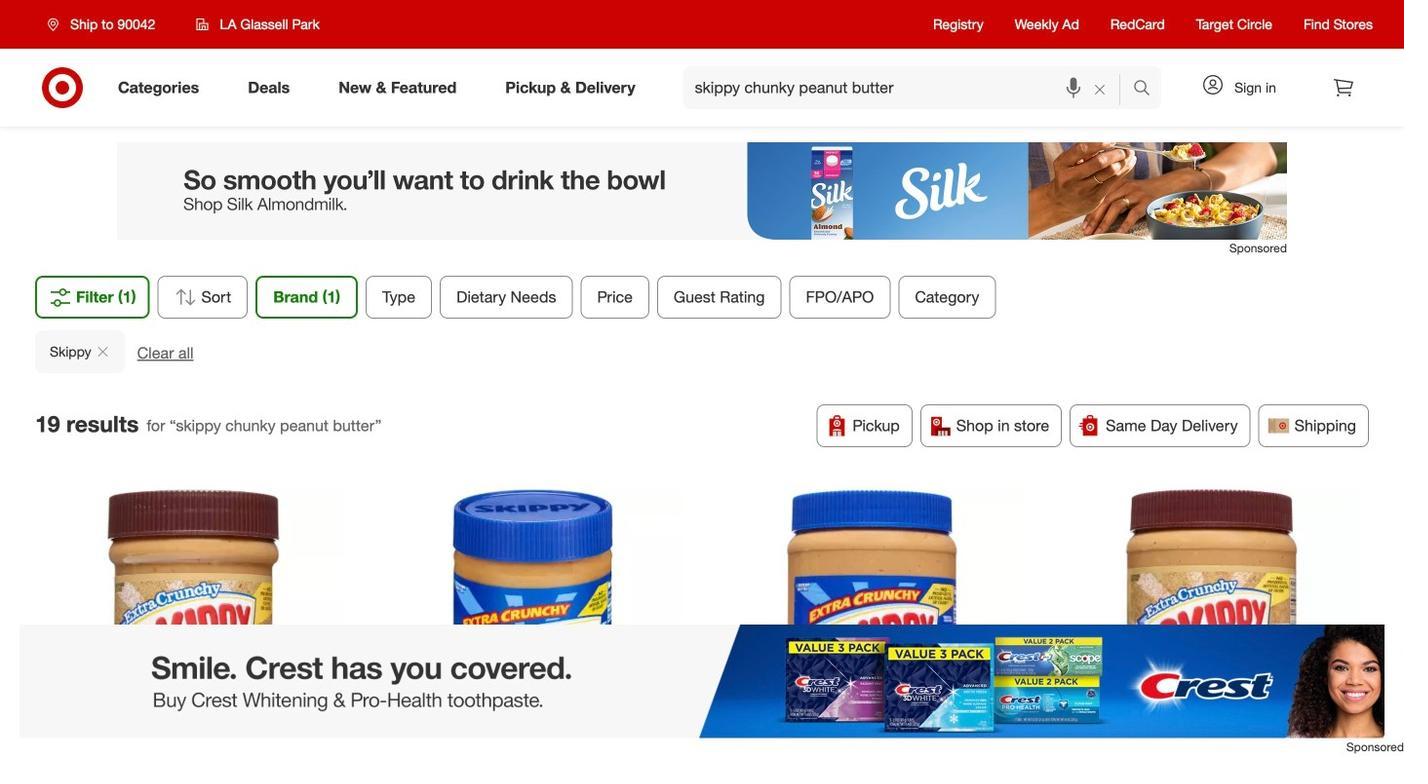 Task type: vqa. For each thing, say whether or not it's contained in the screenshot.
left pickup
no



Task type: locate. For each thing, give the bounding box(es) containing it.
skippy chunky peanut butter - 40oz image
[[721, 490, 1023, 760], [721, 490, 1023, 760]]

skippy natural super chunk peanut butter - 15oz image
[[42, 490, 344, 760], [42, 490, 344, 760]]

advertisement element
[[117, 142, 1288, 240], [0, 625, 1405, 739]]

skippy natural chunky peanut butter - 40oz image
[[1061, 490, 1362, 760], [1061, 490, 1362, 760]]

skippy chunky peanut butter - 16.3oz image
[[382, 490, 683, 760], [382, 490, 683, 760]]



Task type: describe. For each thing, give the bounding box(es) containing it.
What can we help you find? suggestions appear below search field
[[684, 66, 1139, 109]]

0 vertical spatial advertisement element
[[117, 142, 1288, 240]]

1 vertical spatial advertisement element
[[0, 625, 1405, 739]]



